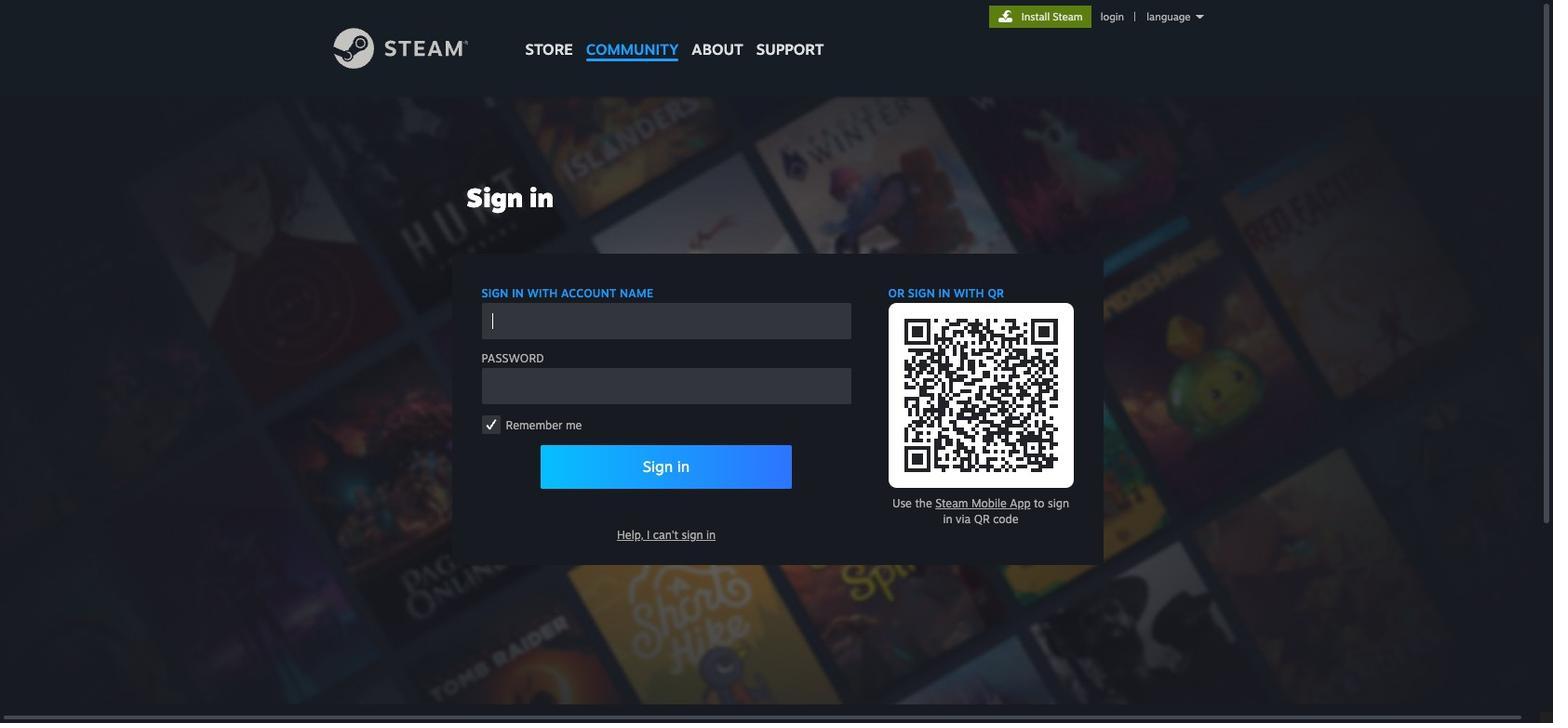 Task type: vqa. For each thing, say whether or not it's contained in the screenshot.
©
no



Task type: locate. For each thing, give the bounding box(es) containing it.
sign inside 'to sign in via qr code'
[[1048, 497, 1069, 511]]

0 horizontal spatial sign
[[682, 529, 703, 542]]

0 horizontal spatial steam
[[935, 497, 968, 511]]

help, i can't sign in link
[[482, 528, 851, 543]]

or
[[888, 287, 905, 301]]

code
[[993, 513, 1018, 527]]

1 vertical spatial sign
[[482, 287, 509, 301]]

to
[[1034, 497, 1045, 511]]

app
[[1010, 497, 1031, 511]]

in
[[529, 181, 553, 214], [512, 287, 524, 301], [938, 287, 951, 301], [677, 458, 690, 476], [943, 513, 953, 527], [706, 529, 716, 542]]

sign inside "button"
[[643, 458, 673, 476]]

steam mobile app link
[[935, 486, 1031, 522]]

1 vertical spatial sign
[[1048, 497, 1069, 511]]

account
[[561, 287, 616, 301]]

i
[[647, 529, 650, 542]]

1 horizontal spatial steam
[[1053, 10, 1083, 23]]

sign in button
[[541, 446, 792, 489]]

name
[[620, 287, 654, 301]]

login link
[[1097, 10, 1128, 23]]

None password field
[[482, 368, 851, 405]]

password
[[482, 352, 544, 366]]

in inside 'to sign in via qr code'
[[943, 513, 953, 527]]

to sign in via qr code
[[943, 497, 1069, 527]]

steam
[[1053, 10, 1083, 23], [935, 497, 968, 511]]

1 vertical spatial sign in
[[643, 458, 690, 476]]

2 vertical spatial sign
[[682, 529, 703, 542]]

with right or
[[954, 287, 984, 301]]

about link
[[685, 0, 750, 63]]

install
[[1021, 10, 1050, 23]]

0 vertical spatial sign in
[[467, 181, 553, 214]]

store link
[[519, 0, 579, 67]]

0 horizontal spatial with
[[527, 287, 558, 301]]

qr
[[988, 287, 1004, 301], [974, 513, 990, 527]]

me
[[566, 418, 582, 432]]

sign inside help, i can't sign in link
[[682, 529, 703, 542]]

about
[[692, 40, 743, 59]]

support link
[[750, 0, 830, 63]]

steam up via
[[935, 497, 968, 511]]

2 vertical spatial sign
[[643, 458, 673, 476]]

with
[[527, 287, 558, 301], [954, 287, 984, 301]]

the
[[915, 497, 932, 511]]

login | language
[[1101, 10, 1191, 23]]

0 vertical spatial qr
[[988, 287, 1004, 301]]

None text field
[[482, 303, 851, 340]]

1 vertical spatial qr
[[974, 513, 990, 527]]

steam inside install steam link
[[1053, 10, 1083, 23]]

sign
[[908, 287, 935, 301], [1048, 497, 1069, 511], [682, 529, 703, 542]]

mobile
[[971, 497, 1007, 511]]

sign
[[467, 181, 523, 214], [482, 287, 509, 301], [643, 458, 673, 476]]

sign right the can't
[[682, 529, 703, 542]]

0 vertical spatial steam
[[1053, 10, 1083, 23]]

store
[[525, 40, 573, 59]]

steam right install
[[1053, 10, 1083, 23]]

1 horizontal spatial with
[[954, 287, 984, 301]]

sign in
[[467, 181, 553, 214], [643, 458, 690, 476]]

sign right or
[[908, 287, 935, 301]]

1 horizontal spatial sign in
[[643, 458, 690, 476]]

qr inside 'to sign in via qr code'
[[974, 513, 990, 527]]

sign right to
[[1048, 497, 1069, 511]]

can't
[[653, 529, 678, 542]]

2 horizontal spatial sign
[[1048, 497, 1069, 511]]

0 vertical spatial sign
[[908, 287, 935, 301]]

or sign in with qr
[[888, 287, 1004, 301]]

install steam
[[1021, 10, 1083, 23]]

1 vertical spatial steam
[[935, 497, 968, 511]]

with left "account"
[[527, 287, 558, 301]]

0 vertical spatial sign
[[467, 181, 523, 214]]

1 horizontal spatial sign
[[908, 287, 935, 301]]



Task type: describe. For each thing, give the bounding box(es) containing it.
2 with from the left
[[954, 287, 984, 301]]

help,
[[617, 529, 644, 542]]

community link
[[579, 0, 685, 67]]

via
[[956, 513, 971, 527]]

|
[[1134, 10, 1136, 23]]

in inside 'sign in' "button"
[[677, 458, 690, 476]]

sign for to
[[1048, 497, 1069, 511]]

use the steam mobile app
[[892, 497, 1031, 511]]

1 with from the left
[[527, 287, 558, 301]]

language
[[1147, 10, 1191, 23]]

0 horizontal spatial sign in
[[467, 181, 553, 214]]

sign in with account name
[[482, 287, 654, 301]]

remember
[[506, 418, 562, 432]]

login
[[1101, 10, 1124, 23]]

remember me
[[506, 418, 582, 432]]

sign in inside "button"
[[643, 458, 690, 476]]

help, i can't sign in
[[617, 529, 716, 542]]

community
[[586, 40, 679, 59]]

in inside help, i can't sign in link
[[706, 529, 716, 542]]

sign for or
[[908, 287, 935, 301]]

qr for with
[[988, 287, 1004, 301]]

install steam link
[[989, 6, 1091, 28]]

use
[[892, 497, 912, 511]]

support
[[756, 40, 824, 59]]

qr for via
[[974, 513, 990, 527]]



